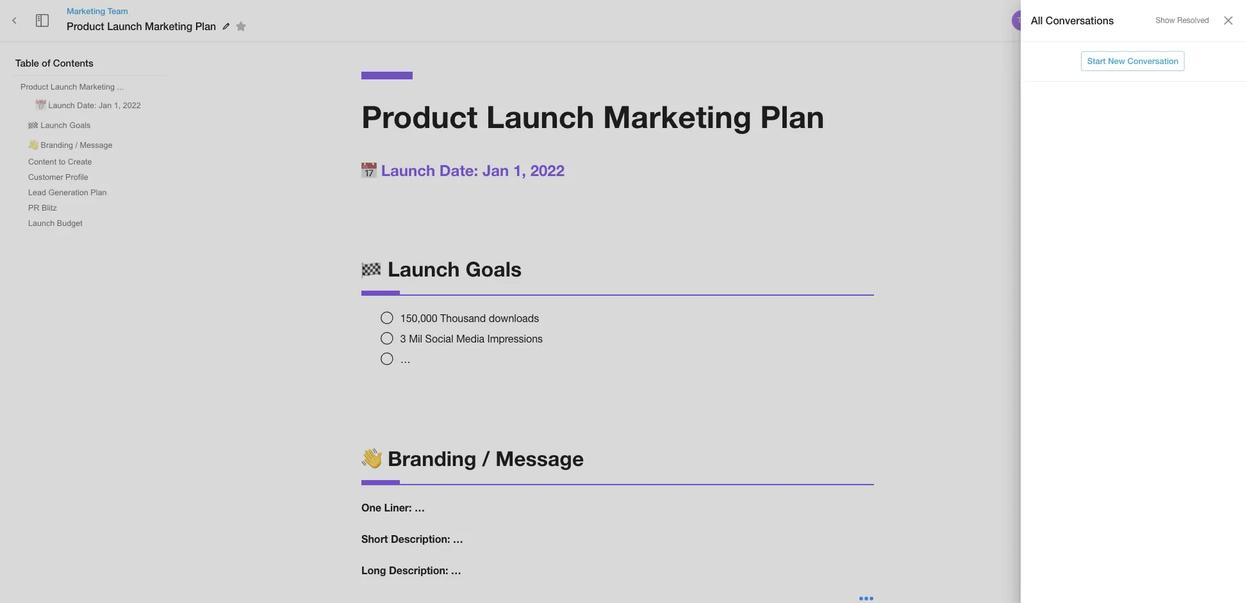 Task type: describe. For each thing, give the bounding box(es) containing it.
3 mil social media impressions
[[401, 333, 543, 345]]

👋 inside '👋 branding / message' button
[[28, 141, 38, 150]]

1 vertical spatial plan
[[760, 98, 825, 135]]

product inside button
[[21, 83, 48, 92]]

...
[[117, 83, 124, 92]]

generation
[[48, 188, 88, 197]]

🏁 inside button
[[28, 121, 38, 130]]

1 vertical spatial date:
[[440, 161, 478, 179]]

product launch marketing ...
[[21, 83, 124, 92]]

3
[[401, 333, 406, 345]]

1 horizontal spatial 2022
[[531, 161, 565, 179]]

tb
[[1018, 16, 1027, 25]]

show
[[1156, 16, 1176, 25]]

to
[[59, 158, 65, 167]]

media
[[456, 333, 485, 345]]

1 vertical spatial 👋
[[362, 447, 382, 471]]

1 horizontal spatial branding
[[388, 447, 477, 471]]

0 vertical spatial product launch marketing plan
[[67, 20, 216, 32]]

📅 launch date: jan 1, 2022 inside 📅 launch date: jan 1, 2022 button
[[36, 101, 141, 110]]

one liner: …
[[362, 502, 425, 514]]

budget
[[57, 219, 83, 228]]

date: inside button
[[77, 101, 96, 110]]

1 vertical spatial 📅 launch date: jan 1, 2022
[[362, 161, 565, 179]]

2022 inside button
[[123, 101, 141, 110]]

branding inside button
[[41, 141, 73, 150]]

more
[[1190, 15, 1210, 25]]

one
[[362, 502, 381, 514]]

create
[[68, 158, 92, 167]]

all conversations
[[1031, 14, 1114, 26]]

show resolved
[[1156, 16, 1210, 25]]

liner:
[[384, 502, 412, 514]]

150,000 thousand downloads
[[401, 313, 539, 324]]

long description: …
[[362, 565, 461, 577]]

start new conversation
[[1088, 56, 1179, 66]]

1 vertical spatial 🏁
[[362, 257, 382, 281]]

📅 launch date: jan 1, 2022 button
[[31, 96, 146, 114]]

description: for long
[[389, 565, 448, 577]]

🏁 launch goals inside button
[[28, 121, 91, 130]]

1 horizontal spatial 🏁 launch goals
[[362, 257, 522, 281]]

plan inside content to create customer profile lead generation plan pr blitz launch budget
[[91, 188, 107, 197]]

tb button
[[1010, 8, 1035, 33]]

150,000
[[401, 313, 438, 324]]

1 horizontal spatial 📅
[[362, 161, 377, 179]]

conversations
[[1046, 14, 1114, 26]]

1 vertical spatial product launch marketing plan
[[362, 98, 825, 135]]

… for short description: …
[[453, 533, 463, 546]]

table
[[15, 57, 39, 69]]

/ inside button
[[75, 141, 78, 150]]

lead
[[28, 188, 46, 197]]

thousand
[[440, 313, 486, 324]]

marketing team link
[[67, 5, 251, 17]]

🏁 launch goals button
[[23, 115, 96, 134]]

long
[[362, 565, 386, 577]]

impressions
[[488, 333, 543, 345]]



Task type: vqa. For each thing, say whether or not it's contained in the screenshot.
comments on the right of the page
no



Task type: locate. For each thing, give the bounding box(es) containing it.
2022
[[123, 101, 141, 110], [531, 161, 565, 179]]

0 vertical spatial message
[[80, 141, 113, 150]]

launch
[[107, 20, 142, 32], [51, 83, 77, 92], [486, 98, 595, 135], [48, 101, 75, 110], [41, 121, 67, 130], [381, 161, 435, 179], [28, 219, 55, 228], [388, 257, 460, 281]]

message
[[80, 141, 113, 150], [496, 447, 584, 471]]

marketing team
[[67, 6, 128, 16]]

0 horizontal spatial 🏁 launch goals
[[28, 121, 91, 130]]

social
[[425, 333, 454, 345]]

description: for short
[[391, 533, 450, 546]]

📅
[[36, 101, 46, 110], [362, 161, 377, 179]]

🏁 launch goals up '👋 branding / message' button at top
[[28, 121, 91, 130]]

0 horizontal spatial plan
[[91, 188, 107, 197]]

launch budget button
[[23, 217, 88, 231]]

👋 branding / message
[[28, 141, 113, 150], [362, 447, 584, 471]]

0 horizontal spatial product launch marketing plan
[[67, 20, 216, 32]]

0 vertical spatial jan
[[99, 101, 112, 110]]

/
[[75, 141, 78, 150], [482, 447, 490, 471]]

pr blitz button
[[23, 201, 62, 215]]

1 vertical spatial description:
[[389, 565, 448, 577]]

of
[[42, 57, 50, 69]]

0 horizontal spatial goals
[[69, 121, 91, 130]]

1 horizontal spatial /
[[482, 447, 490, 471]]

jan
[[99, 101, 112, 110], [483, 161, 509, 179]]

product launch marketing ... button
[[15, 80, 129, 94]]

product
[[67, 20, 104, 32], [21, 83, 48, 92], [362, 98, 478, 135]]

0 vertical spatial plan
[[195, 20, 216, 32]]

0 vertical spatial description:
[[391, 533, 450, 546]]

📅 launch date: jan 1, 2022
[[36, 101, 141, 110], [362, 161, 565, 179]]

🏁 launch goals up thousand
[[362, 257, 522, 281]]

0 horizontal spatial 2022
[[123, 101, 141, 110]]

marketing inside button
[[79, 83, 115, 92]]

1 vertical spatial 2022
[[531, 161, 565, 179]]

0 horizontal spatial 🏁
[[28, 121, 38, 130]]

branding
[[41, 141, 73, 150], [388, 447, 477, 471]]

message inside button
[[80, 141, 113, 150]]

1 horizontal spatial message
[[496, 447, 584, 471]]

0 horizontal spatial /
[[75, 141, 78, 150]]

0 vertical spatial 2022
[[123, 101, 141, 110]]

launch inside button
[[48, 101, 75, 110]]

description:
[[391, 533, 450, 546], [389, 565, 448, 577]]

content
[[28, 158, 57, 167]]

description: up long description: …
[[391, 533, 450, 546]]

📅 inside 📅 launch date: jan 1, 2022 button
[[36, 101, 46, 110]]

goals up '👋 branding / message' button at top
[[69, 121, 91, 130]]

0 vertical spatial 🏁 launch goals
[[28, 121, 91, 130]]

1 horizontal spatial 🏁
[[362, 257, 382, 281]]

0 vertical spatial product
[[67, 20, 104, 32]]

0 vertical spatial date:
[[77, 101, 96, 110]]

1 horizontal spatial jan
[[483, 161, 509, 179]]

1 vertical spatial 📅
[[362, 161, 377, 179]]

0 horizontal spatial 👋
[[28, 141, 38, 150]]

0 vertical spatial /
[[75, 141, 78, 150]]

1,
[[114, 101, 121, 110], [513, 161, 526, 179]]

… right liner:
[[415, 502, 425, 514]]

mil
[[409, 333, 423, 345]]

1 vertical spatial goals
[[466, 257, 522, 281]]

all
[[1031, 14, 1043, 26]]

table of contents
[[15, 57, 94, 69]]

0 vertical spatial 1,
[[114, 101, 121, 110]]

0 vertical spatial 📅 launch date: jan 1, 2022
[[36, 101, 141, 110]]

0 vertical spatial 🏁
[[28, 121, 38, 130]]

lead generation plan button
[[23, 186, 112, 200]]

… down 3
[[401, 354, 411, 365]]

1 vertical spatial 🏁 launch goals
[[362, 257, 522, 281]]

0 horizontal spatial 👋 branding / message
[[28, 141, 113, 150]]

plan
[[195, 20, 216, 32], [760, 98, 825, 135], [91, 188, 107, 197]]

content to create button
[[23, 155, 97, 169]]

description: down short description: …
[[389, 565, 448, 577]]

blitz
[[42, 204, 57, 213]]

1 vertical spatial product
[[21, 83, 48, 92]]

… for one liner: …
[[415, 502, 425, 514]]

1 horizontal spatial product launch marketing plan
[[362, 98, 825, 135]]

branding up content to create button on the left
[[41, 141, 73, 150]]

1 horizontal spatial goals
[[466, 257, 522, 281]]

2 vertical spatial product
[[362, 98, 478, 135]]

👋 branding / message button
[[23, 135, 118, 154]]

more button
[[1179, 11, 1221, 30]]

goals
[[69, 121, 91, 130], [466, 257, 522, 281]]

short
[[362, 533, 388, 546]]

1 horizontal spatial date:
[[440, 161, 478, 179]]

1 vertical spatial /
[[482, 447, 490, 471]]

resolved
[[1178, 16, 1210, 25]]

contents
[[53, 57, 94, 69]]

👋
[[28, 141, 38, 150], [362, 447, 382, 471]]

1 horizontal spatial product
[[67, 20, 104, 32]]

1 horizontal spatial 📅 launch date: jan 1, 2022
[[362, 161, 565, 179]]

1 horizontal spatial 1,
[[513, 161, 526, 179]]

1 horizontal spatial 👋
[[362, 447, 382, 471]]

0 horizontal spatial branding
[[41, 141, 73, 150]]

new
[[1108, 56, 1126, 66]]

1 vertical spatial 1,
[[513, 161, 526, 179]]

goals up downloads
[[466, 257, 522, 281]]

start
[[1088, 56, 1106, 66]]

🏁 launch goals
[[28, 121, 91, 130], [362, 257, 522, 281]]

0 horizontal spatial product
[[21, 83, 48, 92]]

🏁
[[28, 121, 38, 130], [362, 257, 382, 281]]

0 horizontal spatial jan
[[99, 101, 112, 110]]

content to create customer profile lead generation plan pr blitz launch budget
[[28, 158, 107, 228]]

0 vertical spatial 👋
[[28, 141, 38, 150]]

product launch marketing plan
[[67, 20, 216, 32], [362, 98, 825, 135]]

start new conversation button
[[1081, 51, 1185, 71]]

customer profile button
[[23, 171, 93, 185]]

2 horizontal spatial plan
[[760, 98, 825, 135]]

1 vertical spatial jan
[[483, 161, 509, 179]]

launch inside content to create customer profile lead generation plan pr blitz launch budget
[[28, 219, 55, 228]]

0 horizontal spatial 📅
[[36, 101, 46, 110]]

pr
[[28, 204, 39, 213]]

👋 branding / message inside button
[[28, 141, 113, 150]]

date:
[[77, 101, 96, 110], [440, 161, 478, 179]]

0 horizontal spatial date:
[[77, 101, 96, 110]]

1 horizontal spatial plan
[[195, 20, 216, 32]]

0 vertical spatial 📅
[[36, 101, 46, 110]]

👋 up content
[[28, 141, 38, 150]]

… up long description: …
[[453, 533, 463, 546]]

jan inside button
[[99, 101, 112, 110]]

…
[[401, 354, 411, 365], [415, 502, 425, 514], [453, 533, 463, 546], [451, 565, 461, 577]]

marketing
[[67, 6, 105, 16], [145, 20, 192, 32], [79, 83, 115, 92], [603, 98, 752, 135]]

0 vertical spatial 👋 branding / message
[[28, 141, 113, 150]]

0 horizontal spatial 1,
[[114, 101, 121, 110]]

0 horizontal spatial 📅 launch date: jan 1, 2022
[[36, 101, 141, 110]]

2 horizontal spatial product
[[362, 98, 478, 135]]

2 vertical spatial plan
[[91, 188, 107, 197]]

1 vertical spatial branding
[[388, 447, 477, 471]]

1, inside button
[[114, 101, 121, 110]]

short description: …
[[362, 533, 463, 546]]

1 vertical spatial 👋 branding / message
[[362, 447, 584, 471]]

… for long description: …
[[451, 565, 461, 577]]

profile
[[65, 173, 88, 182]]

branding up liner:
[[388, 447, 477, 471]]

customer
[[28, 173, 63, 182]]

team
[[108, 6, 128, 16]]

0 vertical spatial goals
[[69, 121, 91, 130]]

goals inside 🏁 launch goals button
[[69, 121, 91, 130]]

0 horizontal spatial message
[[80, 141, 113, 150]]

1 horizontal spatial 👋 branding / message
[[362, 447, 584, 471]]

… down short description: …
[[451, 565, 461, 577]]

👋 up one
[[362, 447, 382, 471]]

0 vertical spatial branding
[[41, 141, 73, 150]]

downloads
[[489, 313, 539, 324]]

1 vertical spatial message
[[496, 447, 584, 471]]

conversation
[[1128, 56, 1179, 66]]



